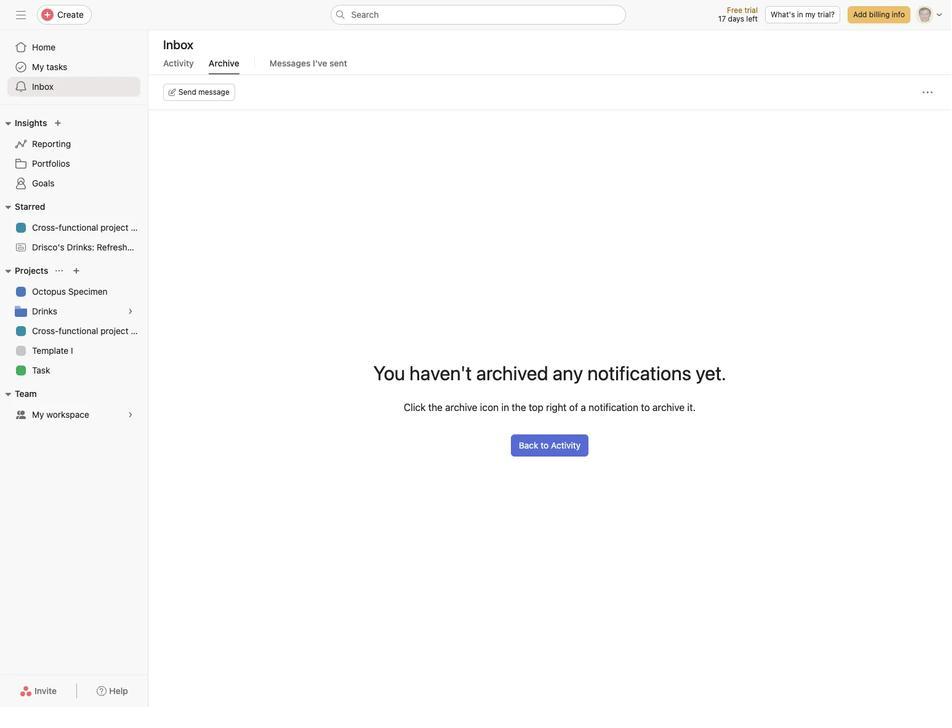 Task type: locate. For each thing, give the bounding box(es) containing it.
cross- down drinks
[[32, 326, 59, 336]]

the left top
[[512, 402, 526, 413]]

0 horizontal spatial in
[[501, 402, 509, 413]]

archive left it.
[[653, 402, 685, 413]]

0 vertical spatial inbox
[[163, 38, 193, 52]]

team
[[15, 389, 37, 399]]

cross- inside starred element
[[32, 222, 59, 233]]

project up drisco's drinks: refreshment recommendation link
[[101, 222, 129, 233]]

1 cross- from the top
[[32, 222, 59, 233]]

invite button
[[12, 680, 65, 703]]

archive
[[209, 58, 239, 68]]

inbox up activity link
[[163, 38, 193, 52]]

you haven't archived any notifications yet.
[[373, 361, 726, 385]]

octopus
[[32, 286, 66, 297]]

2 functional from the top
[[59, 326, 98, 336]]

template i
[[32, 345, 73, 356]]

drisco's
[[32, 242, 64, 252]]

it.
[[688, 402, 696, 413]]

archived
[[476, 361, 548, 385]]

reporting link
[[7, 134, 140, 154]]

1 horizontal spatial in
[[797, 10, 803, 19]]

task
[[32, 365, 50, 376]]

0 vertical spatial cross-functional project plan
[[32, 222, 148, 233]]

my
[[806, 10, 816, 19]]

back
[[519, 440, 539, 451]]

inbox
[[163, 38, 193, 52], [32, 81, 54, 92]]

plan down see details, drinks image
[[131, 326, 148, 336]]

functional
[[59, 222, 98, 233], [59, 326, 98, 336]]

starred button
[[0, 200, 45, 214]]

to
[[641, 402, 650, 413], [541, 440, 549, 451]]

template i link
[[7, 341, 140, 361]]

functional down drinks link
[[59, 326, 98, 336]]

functional up drinks:
[[59, 222, 98, 233]]

insights button
[[0, 116, 47, 131]]

1 the from the left
[[428, 402, 443, 413]]

inbox link
[[7, 77, 140, 97]]

functional for first cross-functional project plan link from the top of the page
[[59, 222, 98, 233]]

my
[[32, 62, 44, 72], [32, 410, 44, 420]]

17
[[719, 14, 726, 23]]

inbox down my tasks on the left
[[32, 81, 54, 92]]

0 vertical spatial cross-functional project plan link
[[7, 218, 148, 238]]

in left my
[[797, 10, 803, 19]]

in right icon at the right bottom
[[501, 402, 509, 413]]

insights element
[[0, 112, 148, 196]]

0 horizontal spatial the
[[428, 402, 443, 413]]

activity up send
[[163, 58, 194, 68]]

2 my from the top
[[32, 410, 44, 420]]

2 cross-functional project plan link from the top
[[7, 321, 148, 341]]

cross-functional project plan
[[32, 222, 148, 233], [32, 326, 148, 336]]

0 vertical spatial functional
[[59, 222, 98, 233]]

plan for 1st cross-functional project plan link from the bottom of the page
[[131, 326, 148, 336]]

left
[[747, 14, 758, 23]]

1 horizontal spatial the
[[512, 402, 526, 413]]

1 project from the top
[[101, 222, 129, 233]]

icon
[[480, 402, 499, 413]]

goals
[[32, 178, 55, 188]]

1 archive from the left
[[445, 402, 478, 413]]

you
[[373, 361, 405, 385]]

archive left icon at the right bottom
[[445, 402, 478, 413]]

projects element
[[0, 260, 148, 383]]

activity inside button
[[551, 440, 581, 451]]

haven't
[[410, 361, 472, 385]]

info
[[892, 10, 905, 19]]

drinks:
[[67, 242, 94, 252]]

archive
[[445, 402, 478, 413], [653, 402, 685, 413]]

1 vertical spatial cross-functional project plan
[[32, 326, 148, 336]]

messages
[[270, 58, 311, 68]]

to right "notification"
[[641, 402, 650, 413]]

2 cross- from the top
[[32, 326, 59, 336]]

functional inside projects element
[[59, 326, 98, 336]]

i
[[71, 345, 73, 356]]

free
[[727, 6, 743, 15]]

my left tasks
[[32, 62, 44, 72]]

2 cross-functional project plan from the top
[[32, 326, 148, 336]]

new image
[[54, 119, 62, 127]]

1 functional from the top
[[59, 222, 98, 233]]

1 vertical spatial functional
[[59, 326, 98, 336]]

my for my workspace
[[32, 410, 44, 420]]

free trial 17 days left
[[719, 6, 758, 23]]

0 vertical spatial project
[[101, 222, 129, 233]]

0 vertical spatial cross-
[[32, 222, 59, 233]]

plan inside projects element
[[131, 326, 148, 336]]

i've
[[313, 58, 327, 68]]

new project or portfolio image
[[73, 267, 80, 275]]

right
[[546, 402, 567, 413]]

top
[[529, 402, 544, 413]]

activity
[[163, 58, 194, 68], [551, 440, 581, 451]]

in
[[797, 10, 803, 19], [501, 402, 509, 413]]

create button
[[37, 5, 92, 25]]

back to activity
[[519, 440, 581, 451]]

2 project from the top
[[101, 326, 129, 336]]

trial
[[745, 6, 758, 15]]

cross-functional project plan link up 'i'
[[7, 321, 148, 341]]

drinks
[[32, 306, 57, 317]]

cross-functional project plan link
[[7, 218, 148, 238], [7, 321, 148, 341]]

0 vertical spatial plan
[[131, 222, 148, 233]]

cross-functional project plan down drinks link
[[32, 326, 148, 336]]

recommendation
[[150, 242, 219, 252]]

1 vertical spatial cross-functional project plan link
[[7, 321, 148, 341]]

plan up 'drisco's drinks: refreshment recommendation'
[[131, 222, 148, 233]]

0 horizontal spatial activity
[[163, 58, 194, 68]]

search button
[[330, 5, 626, 25]]

1 vertical spatial my
[[32, 410, 44, 420]]

template
[[32, 345, 69, 356]]

starred element
[[0, 196, 219, 260]]

octopus specimen
[[32, 286, 108, 297]]

activity right back
[[551, 440, 581, 451]]

project down see details, drinks image
[[101, 326, 129, 336]]

0 horizontal spatial archive
[[445, 402, 478, 413]]

add billing info button
[[848, 6, 911, 23]]

inbox inside 'link'
[[32, 81, 54, 92]]

1 horizontal spatial archive
[[653, 402, 685, 413]]

cross-functional project plan link up drinks:
[[7, 218, 148, 238]]

1 vertical spatial project
[[101, 326, 129, 336]]

click the archive icon in the top right of a notification to archive it.
[[404, 402, 696, 413]]

1 vertical spatial plan
[[131, 326, 148, 336]]

starred
[[15, 201, 45, 212]]

my inside global element
[[32, 62, 44, 72]]

plan inside starred element
[[131, 222, 148, 233]]

0 vertical spatial in
[[797, 10, 803, 19]]

1 horizontal spatial inbox
[[163, 38, 193, 52]]

1 cross-functional project plan from the top
[[32, 222, 148, 233]]

teams element
[[0, 383, 148, 427]]

to right back
[[541, 440, 549, 451]]

cross- up drisco's
[[32, 222, 59, 233]]

1 horizontal spatial activity
[[551, 440, 581, 451]]

cross-functional project plan up drinks:
[[32, 222, 148, 233]]

project
[[101, 222, 129, 233], [101, 326, 129, 336]]

home link
[[7, 38, 140, 57]]

1 vertical spatial inbox
[[32, 81, 54, 92]]

a
[[581, 402, 586, 413]]

0 horizontal spatial inbox
[[32, 81, 54, 92]]

1 cross-functional project plan link from the top
[[7, 218, 148, 238]]

0 vertical spatial to
[[641, 402, 650, 413]]

plan
[[131, 222, 148, 233], [131, 326, 148, 336]]

1 vertical spatial activity
[[551, 440, 581, 451]]

show options, current sort, top image
[[56, 267, 63, 275]]

1 plan from the top
[[131, 222, 148, 233]]

global element
[[0, 30, 148, 104]]

1 my from the top
[[32, 62, 44, 72]]

in inside button
[[797, 10, 803, 19]]

messages i've sent link
[[270, 58, 347, 75]]

functional inside starred element
[[59, 222, 98, 233]]

hide sidebar image
[[16, 10, 26, 20]]

the right the click
[[428, 402, 443, 413]]

1 vertical spatial cross-
[[32, 326, 59, 336]]

0 vertical spatial my
[[32, 62, 44, 72]]

2 plan from the top
[[131, 326, 148, 336]]

functional for 1st cross-functional project plan link from the bottom of the page
[[59, 326, 98, 336]]

0 horizontal spatial to
[[541, 440, 549, 451]]

to inside back to activity button
[[541, 440, 549, 451]]

the
[[428, 402, 443, 413], [512, 402, 526, 413]]

my inside teams element
[[32, 410, 44, 420]]

what's in my trial?
[[771, 10, 835, 19]]

1 vertical spatial to
[[541, 440, 549, 451]]

my down team
[[32, 410, 44, 420]]



Task type: describe. For each thing, give the bounding box(es) containing it.
my tasks link
[[7, 57, 140, 77]]

days
[[728, 14, 744, 23]]

cross-functional project plan inside starred element
[[32, 222, 148, 233]]

tasks
[[46, 62, 67, 72]]

projects button
[[0, 264, 48, 278]]

create
[[57, 9, 84, 20]]

back to activity button
[[511, 435, 589, 457]]

project inside starred element
[[101, 222, 129, 233]]

portfolios
[[32, 158, 70, 169]]

of
[[569, 402, 578, 413]]

goals link
[[7, 174, 140, 193]]

octopus specimen link
[[7, 282, 140, 302]]

any
[[553, 361, 583, 385]]

click
[[404, 402, 426, 413]]

my workspace link
[[7, 405, 140, 425]]

1 vertical spatial in
[[501, 402, 509, 413]]

sent
[[330, 58, 347, 68]]

insights
[[15, 118, 47, 128]]

search list box
[[330, 5, 626, 25]]

what's
[[771, 10, 795, 19]]

refreshment
[[97, 242, 148, 252]]

invite
[[35, 686, 57, 696]]

messages i've sent
[[270, 58, 347, 68]]

message
[[198, 87, 230, 97]]

archive link
[[209, 58, 239, 75]]

0 vertical spatial activity
[[163, 58, 194, 68]]

search
[[351, 9, 379, 20]]

projects
[[15, 265, 48, 276]]

send
[[179, 87, 196, 97]]

activity link
[[163, 58, 194, 75]]

see details, my workspace image
[[127, 411, 134, 419]]

notification
[[589, 402, 639, 413]]

portfolios link
[[7, 154, 140, 174]]

see details, drinks image
[[127, 308, 134, 315]]

help button
[[89, 680, 136, 703]]

reporting
[[32, 139, 71, 149]]

add
[[853, 10, 867, 19]]

my for my tasks
[[32, 62, 44, 72]]

my tasks
[[32, 62, 67, 72]]

plan for first cross-functional project plan link from the top of the page
[[131, 222, 148, 233]]

1 horizontal spatial to
[[641, 402, 650, 413]]

billing
[[869, 10, 890, 19]]

send message button
[[163, 84, 235, 101]]

workspace
[[46, 410, 89, 420]]

more actions image
[[923, 87, 933, 97]]

2 the from the left
[[512, 402, 526, 413]]

2 archive from the left
[[653, 402, 685, 413]]

help
[[109, 686, 128, 696]]

home
[[32, 42, 56, 52]]

add billing info
[[853, 10, 905, 19]]

drisco's drinks: refreshment recommendation
[[32, 242, 219, 252]]

my workspace
[[32, 410, 89, 420]]

task link
[[7, 361, 140, 381]]

notifications yet.
[[588, 361, 726, 385]]

cross-functional project plan inside projects element
[[32, 326, 148, 336]]

team button
[[0, 387, 37, 401]]

specimen
[[68, 286, 108, 297]]

cross- inside projects element
[[32, 326, 59, 336]]

drisco's drinks: refreshment recommendation link
[[7, 238, 219, 257]]

send message
[[179, 87, 230, 97]]

trial?
[[818, 10, 835, 19]]

what's in my trial? button
[[765, 6, 841, 23]]

drinks link
[[7, 302, 140, 321]]



Task type: vqa. For each thing, say whether or not it's contained in the screenshot.
'My Tasks'
yes



